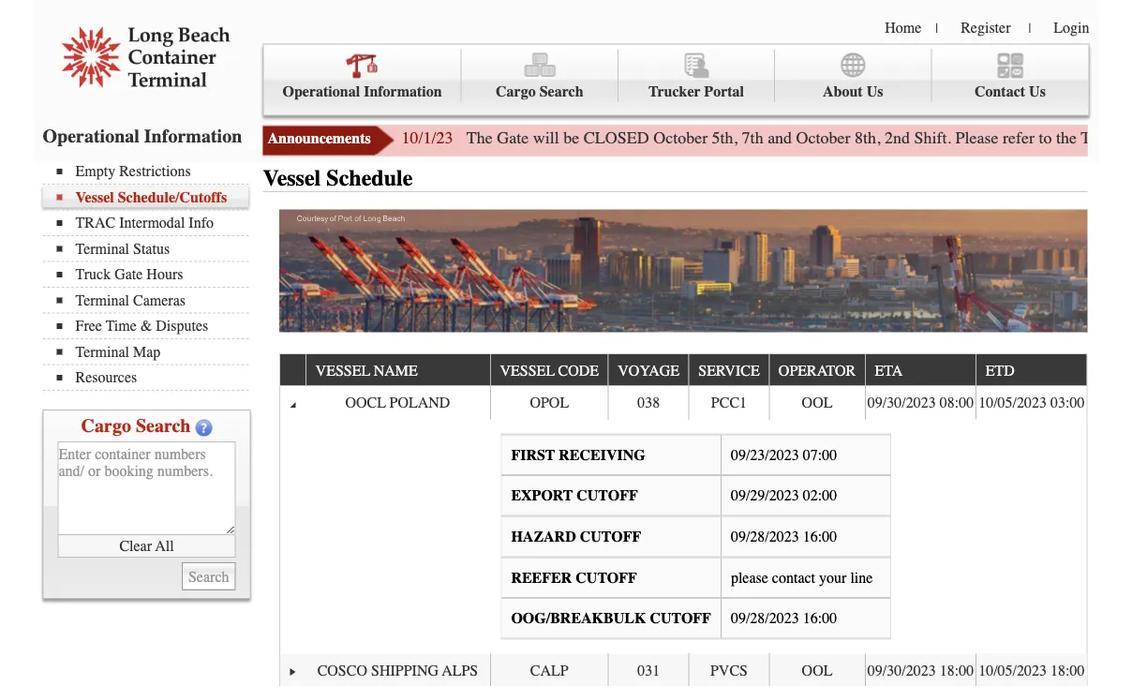 Task type: vqa. For each thing, say whether or not it's contained in the screenshot.


Task type: describe. For each thing, give the bounding box(es) containing it.
g
[[1126, 128, 1133, 148]]

status
[[133, 240, 170, 257]]

0 vertical spatial search
[[540, 83, 584, 100]]

2 terminal from the top
[[76, 292, 129, 309]]

operational information link
[[264, 49, 462, 102]]

10/05/2023 03:00 cell
[[977, 386, 1088, 420]]

ool cell for 09/30/2023 08:00 10/05/2023 03:00
[[769, 386, 866, 420]]

truck inside empty restrictions vessel schedule/cutoffs trac intermodal info terminal status truck gate hours terminal cameras free time & disputes terminal map resources
[[76, 266, 111, 283]]

voyage link
[[618, 355, 689, 385]]

3 terminal from the top
[[76, 343, 129, 361]]

announcements
[[268, 130, 371, 147]]

02:00
[[804, 487, 838, 505]]

pvcs cell
[[689, 654, 769, 687]]

09/23/2023 07:00
[[731, 446, 838, 464]]

vessel inside empty restrictions vessel schedule/cutoffs trac intermodal info terminal status truck gate hours terminal cameras free time & disputes terminal map resources
[[76, 189, 114, 206]]

0 horizontal spatial operational information
[[43, 125, 242, 147]]

export
[[512, 487, 573, 505]]

cutoff for oog/breakbulk cutoff
[[650, 610, 712, 627]]

resources
[[76, 369, 137, 386]]

please
[[731, 569, 769, 586]]

2nd
[[885, 128, 911, 148]]

opol
[[530, 394, 569, 412]]

1 vertical spatial operational
[[43, 125, 140, 147]]

oocl poland
[[346, 394, 451, 412]]

operator link
[[779, 355, 866, 385]]

cameras
[[133, 292, 186, 309]]

row containing oocl poland
[[280, 386, 1088, 420]]

oog/breakbulk
[[512, 610, 647, 627]]

16:00 for hazard cutoff
[[804, 528, 838, 546]]

0 vertical spatial gate
[[497, 128, 529, 148]]

info
[[189, 214, 214, 232]]

09/30/2023 for 09/30/2023 18:00 10/05/2023 18:00
[[868, 662, 937, 679]]

poland
[[390, 394, 451, 412]]

us for about us
[[867, 83, 884, 100]]

10/05/2023 for 10/05/2023 18:00
[[979, 662, 1048, 679]]

us for contact us
[[1030, 83, 1047, 100]]

register link
[[962, 19, 1012, 36]]

09/30/2023 for 09/30/2023 08:00 10/05/2023 03:00
[[868, 394, 937, 412]]

row containing cosco shipping alps
[[280, 654, 1088, 687]]

your
[[820, 569, 847, 586]]

vessel for vessel code
[[500, 362, 555, 379]]

voyage
[[618, 362, 680, 379]]

ool for 09/30/2023 18:00 10/05/2023 18:00
[[802, 662, 833, 679]]

09/29/2023
[[731, 487, 800, 505]]

reefer cutoff
[[512, 569, 638, 586]]

service
[[699, 362, 760, 379]]

09/30/2023 18:00 cell
[[866, 654, 977, 687]]

pvcs
[[711, 662, 748, 679]]

cargo search link
[[462, 49, 619, 102]]

terminal map link
[[57, 343, 249, 361]]

vessel for vessel name
[[316, 362, 370, 379]]

eta link
[[875, 355, 912, 385]]

09/29/2023 02:00
[[731, 487, 838, 505]]

reefer
[[512, 569, 572, 586]]

time
[[106, 317, 137, 335]]

will
[[533, 128, 560, 148]]

row containing vessel name
[[280, 355, 1088, 386]]

login link
[[1054, 19, 1090, 36]]

vessel name link
[[316, 355, 427, 385]]

09/28/2023 for oog/breakbulk cutoff
[[731, 610, 800, 627]]

shipping
[[371, 662, 439, 679]]

contact
[[975, 83, 1026, 100]]

service link
[[699, 355, 769, 385]]

vessel name
[[316, 362, 418, 379]]

1 horizontal spatial vessel
[[263, 166, 321, 191]]

09/28/2023 for hazard cutoff
[[731, 528, 800, 546]]

2 october from the left
[[797, 128, 851, 148]]

cosco
[[318, 662, 368, 679]]

export cutoff
[[512, 487, 638, 505]]

eta
[[875, 362, 903, 379]]

login
[[1054, 19, 1090, 36]]

pcc1 cell
[[689, 386, 769, 420]]

vessel schedule/cutoffs link
[[57, 189, 249, 206]]

oog/breakbulk cutoff
[[512, 610, 712, 627]]

038 cell
[[608, 386, 689, 420]]

closed
[[584, 128, 650, 148]]

about us
[[823, 83, 884, 100]]

trucker portal
[[649, 83, 745, 100]]

code
[[559, 362, 599, 379]]

1 terminal from the top
[[76, 240, 129, 257]]

contact
[[773, 569, 816, 586]]

08:00
[[940, 394, 975, 412]]

ool cell for 09/30/2023 18:00 10/05/2023 18:00
[[769, 654, 866, 687]]

09/23/2023
[[731, 446, 800, 464]]

0 vertical spatial truck
[[1082, 128, 1121, 148]]

cosco shipping alps cell
[[306, 654, 490, 687]]

0 horizontal spatial cargo
[[81, 415, 131, 437]]

cosco shipping alps
[[318, 662, 479, 679]]

09/28/2023 16:00 for oog/breakbulk cutoff
[[731, 610, 838, 627]]

menu bar containing empty restrictions
[[43, 161, 258, 391]]

1 18:00 from the left
[[940, 662, 975, 679]]

register
[[962, 19, 1012, 36]]

information inside menu bar
[[364, 83, 442, 100]]

031
[[638, 662, 660, 679]]

10/05/2023 for 10/05/2023 03:00
[[979, 394, 1048, 412]]

first
[[512, 446, 556, 464]]

clear all button
[[58, 536, 236, 558]]

please contact your line
[[731, 569, 874, 586]]

gate inside empty restrictions vessel schedule/cutoffs trac intermodal info terminal status truck gate hours terminal cameras free time & disputes terminal map resources
[[115, 266, 143, 283]]

etd link
[[986, 355, 1025, 385]]

09/30/2023 18:00 10/05/2023 18:00
[[868, 662, 1086, 679]]

shift.
[[915, 128, 952, 148]]

schedule
[[327, 166, 413, 191]]

map
[[133, 343, 161, 361]]

terminal status link
[[57, 240, 249, 257]]

7th
[[742, 128, 764, 148]]

first receiving
[[512, 446, 646, 464]]



Task type: locate. For each thing, give the bounding box(es) containing it.
0 vertical spatial menu bar
[[263, 44, 1090, 116]]

1 vessel from the left
[[316, 362, 370, 379]]

cargo search down resources link
[[81, 415, 191, 437]]

about
[[823, 83, 863, 100]]

cutoff down 'receiving'
[[577, 487, 638, 505]]

16:00 for oog/breakbulk cutoff
[[804, 610, 838, 627]]

information
[[364, 83, 442, 100], [144, 125, 242, 147]]

ool cell right pvcs
[[769, 654, 866, 687]]

1 vertical spatial terminal
[[76, 292, 129, 309]]

1 horizontal spatial us
[[1030, 83, 1047, 100]]

schedule/cutoffs
[[118, 189, 227, 206]]

trucker
[[649, 83, 701, 100]]

0 horizontal spatial cargo search
[[81, 415, 191, 437]]

vessel down announcements
[[263, 166, 321, 191]]

1 ool cell from the top
[[769, 386, 866, 420]]

16:00 down your at the bottom right
[[804, 610, 838, 627]]

hazard
[[512, 528, 577, 546]]

0 vertical spatial operational information
[[283, 83, 442, 100]]

1 horizontal spatial 18:00
[[1051, 662, 1086, 679]]

row up 038
[[280, 355, 1088, 386]]

09/30/2023 08:00 cell
[[866, 386, 977, 420]]

|
[[936, 21, 939, 36], [1029, 21, 1032, 36]]

2 row from the top
[[280, 386, 1088, 420]]

1 horizontal spatial information
[[364, 83, 442, 100]]

to
[[1040, 128, 1053, 148]]

truck left g
[[1082, 128, 1121, 148]]

09/28/2023 down 'please'
[[731, 610, 800, 627]]

16:00
[[804, 528, 838, 546], [804, 610, 838, 627]]

cutoff for export cutoff
[[577, 487, 638, 505]]

10/05/2023 down etd link
[[979, 394, 1048, 412]]

0 vertical spatial terminal
[[76, 240, 129, 257]]

cutoff up oog/breakbulk cutoff
[[576, 569, 638, 586]]

&
[[141, 317, 152, 335]]

operational up empty
[[43, 125, 140, 147]]

09/28/2023 down 09/29/2023
[[731, 528, 800, 546]]

8th,
[[855, 128, 881, 148]]

row down 'voyage' link
[[280, 386, 1088, 420]]

1 vertical spatial ool
[[802, 662, 833, 679]]

1 vertical spatial 09/30/2023
[[868, 662, 937, 679]]

cutoff up 031 cell
[[650, 610, 712, 627]]

search up be
[[540, 83, 584, 100]]

1 vertical spatial information
[[144, 125, 242, 147]]

2 09/28/2023 from the top
[[731, 610, 800, 627]]

intermodal
[[119, 214, 185, 232]]

trucker portal link
[[619, 49, 776, 102]]

calp
[[531, 662, 569, 679]]

menu bar
[[263, 44, 1090, 116], [43, 161, 258, 391]]

0 horizontal spatial |
[[936, 21, 939, 36]]

terminal up free
[[76, 292, 129, 309]]

1 horizontal spatial search
[[540, 83, 584, 100]]

10/1/23 the gate will be closed october 5th, 7th and october 8th, 2nd shift. please refer to the truck g
[[402, 128, 1133, 148]]

receiving
[[559, 446, 646, 464]]

truck
[[1082, 128, 1121, 148], [76, 266, 111, 283]]

0 horizontal spatial us
[[867, 83, 884, 100]]

10/05/2023 right '09/30/2023 18:00' cell at the right bottom of page
[[979, 662, 1048, 679]]

2 us from the left
[[1030, 83, 1047, 100]]

all
[[155, 538, 174, 555]]

october left 5th,
[[654, 128, 708, 148]]

home link
[[886, 19, 922, 36]]

1 horizontal spatial gate
[[497, 128, 529, 148]]

tree grid
[[280, 355, 1088, 687]]

09/28/2023 16:00 down 'contact'
[[731, 610, 838, 627]]

terminal up resources
[[76, 343, 129, 361]]

ool cell down operator
[[769, 386, 866, 420]]

menu bar containing operational information
[[263, 44, 1090, 116]]

0 horizontal spatial vessel
[[76, 189, 114, 206]]

name
[[374, 362, 418, 379]]

1 vertical spatial menu bar
[[43, 161, 258, 391]]

09/28/2023 16:00 for hazard cutoff
[[731, 528, 838, 546]]

038
[[638, 394, 660, 412]]

vessel schedule
[[263, 166, 413, 191]]

2 vessel from the left
[[500, 362, 555, 379]]

Enter container numbers and/ or booking numbers.  text field
[[58, 442, 236, 536]]

1 vertical spatial 09/28/2023 16:00
[[731, 610, 838, 627]]

ool down operator
[[802, 394, 833, 412]]

09/28/2023 16:00 down 09/29/2023 02:00
[[731, 528, 838, 546]]

disputes
[[156, 317, 209, 335]]

and
[[768, 128, 793, 148]]

1 us from the left
[[867, 83, 884, 100]]

ool right pvcs
[[802, 662, 833, 679]]

empty restrictions vessel schedule/cutoffs trac intermodal info terminal status truck gate hours terminal cameras free time & disputes terminal map resources
[[76, 163, 227, 386]]

2 09/28/2023 16:00 from the top
[[731, 610, 838, 627]]

1 vertical spatial 09/28/2023
[[731, 610, 800, 627]]

0 vertical spatial information
[[364, 83, 442, 100]]

0 horizontal spatial search
[[136, 415, 191, 437]]

1 | from the left
[[936, 21, 939, 36]]

hazard cutoff
[[512, 528, 642, 546]]

restrictions
[[119, 163, 191, 180]]

1 vertical spatial gate
[[115, 266, 143, 283]]

5th,
[[712, 128, 738, 148]]

1 vertical spatial 10/05/2023
[[979, 662, 1048, 679]]

cutoff down export cutoff at bottom
[[580, 528, 642, 546]]

1 vertical spatial truck
[[76, 266, 111, 283]]

gate down status
[[115, 266, 143, 283]]

cargo up will
[[496, 83, 536, 100]]

home
[[886, 19, 922, 36]]

16:00 down the 02:00
[[804, 528, 838, 546]]

2 09/30/2023 from the top
[[868, 662, 937, 679]]

cutoff for reefer cutoff
[[576, 569, 638, 586]]

vessel down empty
[[76, 189, 114, 206]]

us
[[867, 83, 884, 100], [1030, 83, 1047, 100]]

1 horizontal spatial operational
[[283, 83, 360, 100]]

1 09/28/2023 16:00 from the top
[[731, 528, 838, 546]]

alps
[[442, 662, 479, 679]]

1 09/28/2023 from the top
[[731, 528, 800, 546]]

09/30/2023 08:00 10/05/2023 03:00
[[868, 394, 1086, 412]]

cargo
[[496, 83, 536, 100], [81, 415, 131, 437]]

0 horizontal spatial gate
[[115, 266, 143, 283]]

us right contact
[[1030, 83, 1047, 100]]

0 horizontal spatial information
[[144, 125, 242, 147]]

please
[[956, 128, 999, 148]]

truck down trac
[[76, 266, 111, 283]]

0 vertical spatial cargo search
[[496, 83, 584, 100]]

10/05/2023 18:00 cell
[[977, 654, 1088, 687]]

3 row from the top
[[280, 654, 1088, 687]]

information up 10/1/23
[[364, 83, 442, 100]]

0 horizontal spatial vessel
[[316, 362, 370, 379]]

0 vertical spatial 10/05/2023
[[979, 394, 1048, 412]]

1 october from the left
[[654, 128, 708, 148]]

1 horizontal spatial menu bar
[[263, 44, 1090, 116]]

2 | from the left
[[1029, 21, 1032, 36]]

0 vertical spatial ool
[[802, 394, 833, 412]]

vessel inside 'link'
[[500, 362, 555, 379]]

0 vertical spatial operational
[[283, 83, 360, 100]]

trac intermodal info link
[[57, 214, 249, 232]]

10/1/23
[[402, 128, 453, 148]]

cutoff
[[577, 487, 638, 505], [580, 528, 642, 546], [576, 569, 638, 586], [650, 610, 712, 627]]

clear
[[119, 538, 152, 555]]

cargo search up will
[[496, 83, 584, 100]]

clear all
[[119, 538, 174, 555]]

operational inside menu bar
[[283, 83, 360, 100]]

operational information
[[283, 83, 442, 100], [43, 125, 242, 147]]

oocl
[[346, 394, 386, 412]]

terminal cameras link
[[57, 292, 249, 309]]

information up the restrictions
[[144, 125, 242, 147]]

1 vertical spatial ool cell
[[769, 654, 866, 687]]

vessel up oocl on the bottom of the page
[[316, 362, 370, 379]]

row group
[[280, 386, 1088, 687]]

1 ool from the top
[[802, 394, 833, 412]]

cutoff for hazard cutoff
[[580, 528, 642, 546]]

None submit
[[182, 563, 236, 591]]

03:00
[[1051, 394, 1086, 412]]

| right home
[[936, 21, 939, 36]]

search down resources link
[[136, 415, 191, 437]]

0 vertical spatial 09/28/2023
[[731, 528, 800, 546]]

0 vertical spatial 09/28/2023 16:00
[[731, 528, 838, 546]]

0 vertical spatial 09/30/2023
[[868, 394, 937, 412]]

1 16:00 from the top
[[804, 528, 838, 546]]

1 vertical spatial operational information
[[43, 125, 242, 147]]

07:00
[[804, 446, 838, 464]]

1 vertical spatial 16:00
[[804, 610, 838, 627]]

2 16:00 from the top
[[804, 610, 838, 627]]

1 row from the top
[[280, 355, 1088, 386]]

0 vertical spatial ool cell
[[769, 386, 866, 420]]

031 cell
[[608, 654, 689, 687]]

2 vertical spatial terminal
[[76, 343, 129, 361]]

09/30/2023
[[868, 394, 937, 412], [868, 662, 937, 679]]

cargo down resources
[[81, 415, 131, 437]]

operational up announcements
[[283, 83, 360, 100]]

terminal down trac
[[76, 240, 129, 257]]

2 18:00 from the left
[[1051, 662, 1086, 679]]

operational
[[283, 83, 360, 100], [43, 125, 140, 147]]

0 horizontal spatial 18:00
[[940, 662, 975, 679]]

1 horizontal spatial vessel
[[500, 362, 555, 379]]

cargo search inside cargo search link
[[496, 83, 584, 100]]

0 horizontal spatial menu bar
[[43, 161, 258, 391]]

operational information inside operational information link
[[283, 83, 442, 100]]

ool for 09/30/2023 08:00 10/05/2023 03:00
[[802, 394, 833, 412]]

about us link
[[776, 49, 933, 102]]

opol cell
[[490, 386, 608, 420]]

gate
[[497, 128, 529, 148], [115, 266, 143, 283]]

truck gate hours link
[[57, 266, 249, 283]]

line
[[851, 569, 874, 586]]

0 vertical spatial cargo
[[496, 83, 536, 100]]

1 vertical spatial cargo
[[81, 415, 131, 437]]

0 horizontal spatial october
[[654, 128, 708, 148]]

2 ool cell from the top
[[769, 654, 866, 687]]

contact us
[[975, 83, 1047, 100]]

18:00
[[940, 662, 975, 679], [1051, 662, 1086, 679]]

tree grid containing vessel name
[[280, 355, 1088, 687]]

vessel
[[263, 166, 321, 191], [76, 189, 114, 206]]

1 horizontal spatial cargo
[[496, 83, 536, 100]]

1 10/05/2023 from the top
[[979, 394, 1048, 412]]

0 horizontal spatial operational
[[43, 125, 140, 147]]

etd
[[986, 362, 1016, 379]]

gate right the on the top of page
[[497, 128, 529, 148]]

1 horizontal spatial cargo search
[[496, 83, 584, 100]]

ool
[[802, 394, 833, 412], [802, 662, 833, 679]]

pcc1
[[712, 394, 748, 412]]

be
[[564, 128, 580, 148]]

cargo search
[[496, 83, 584, 100], [81, 415, 191, 437]]

1 horizontal spatial |
[[1029, 21, 1032, 36]]

0 vertical spatial 16:00
[[804, 528, 838, 546]]

operational information up announcements
[[283, 83, 442, 100]]

oocl poland cell
[[306, 386, 490, 420]]

2 ool from the top
[[802, 662, 833, 679]]

1 horizontal spatial operational information
[[283, 83, 442, 100]]

trac
[[76, 214, 116, 232]]

terminal
[[76, 240, 129, 257], [76, 292, 129, 309], [76, 343, 129, 361]]

1 09/30/2023 from the top
[[868, 394, 937, 412]]

2 10/05/2023 from the top
[[979, 662, 1048, 679]]

10/05/2023
[[979, 394, 1048, 412], [979, 662, 1048, 679]]

free time & disputes link
[[57, 317, 249, 335]]

us right about
[[867, 83, 884, 100]]

vessel up 'opol' cell
[[500, 362, 555, 379]]

ool cell
[[769, 386, 866, 420], [769, 654, 866, 687]]

the
[[467, 128, 493, 148]]

1 horizontal spatial october
[[797, 128, 851, 148]]

row group containing oocl poland
[[280, 386, 1088, 687]]

operator
[[779, 362, 857, 379]]

0 horizontal spatial truck
[[76, 266, 111, 283]]

1 vertical spatial search
[[136, 415, 191, 437]]

hours
[[147, 266, 183, 283]]

row
[[280, 355, 1088, 386], [280, 386, 1088, 420], [280, 654, 1088, 687]]

row down oog/breakbulk cutoff
[[280, 654, 1088, 687]]

1 horizontal spatial truck
[[1082, 128, 1121, 148]]

operational information up empty restrictions link
[[43, 125, 242, 147]]

1 vertical spatial cargo search
[[81, 415, 191, 437]]

| left login link
[[1029, 21, 1032, 36]]

october right and
[[797, 128, 851, 148]]

calp cell
[[490, 654, 608, 687]]

09/28/2023
[[731, 528, 800, 546], [731, 610, 800, 627]]

empty
[[76, 163, 116, 180]]

free
[[76, 317, 102, 335]]

refer
[[1004, 128, 1035, 148]]



